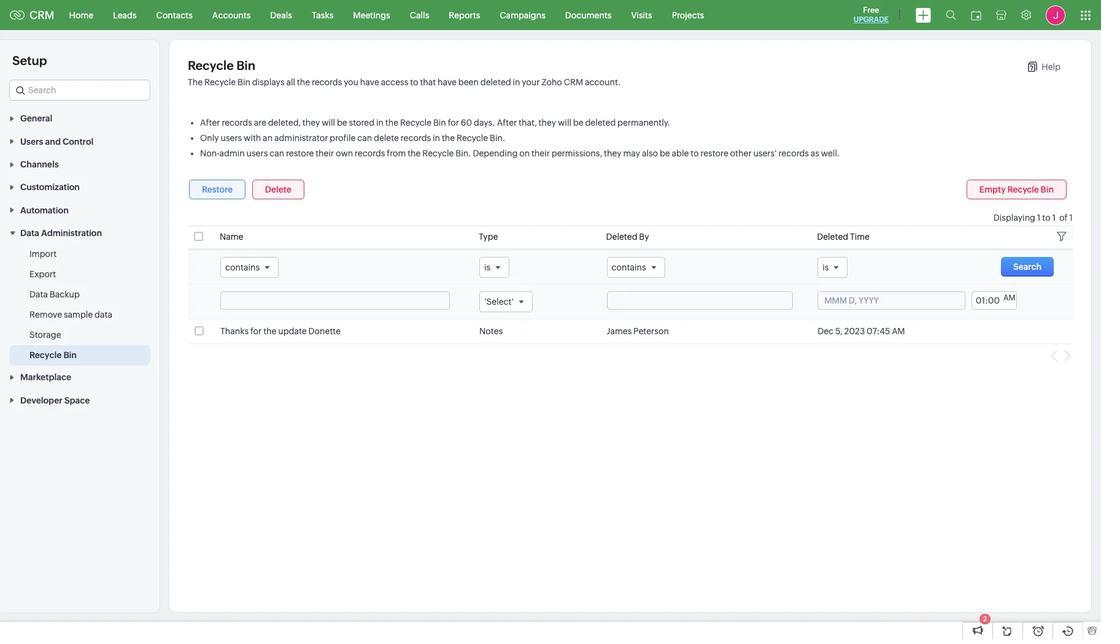 Task type: vqa. For each thing, say whether or not it's contained in the screenshot.
the right AM
yes



Task type: describe. For each thing, give the bounding box(es) containing it.
'Select' field
[[479, 292, 533, 313]]

data administration
[[20, 228, 102, 238]]

2 is field from the left
[[818, 257, 848, 278]]

to inside "recycle bin the recycle bin displays all the records you have access to that have been deleted in your zoho crm account."
[[410, 77, 418, 87]]

1 is field from the left
[[479, 257, 510, 278]]

remove sample data
[[29, 310, 112, 320]]

general
[[20, 114, 52, 124]]

deleted inside "recycle bin the recycle bin displays all the records you have access to that have been deleted in your zoho crm account."
[[480, 77, 511, 87]]

in inside "recycle bin the recycle bin displays all the records you have access to that have been deleted in your zoho crm account."
[[513, 77, 520, 87]]

search element
[[938, 0, 964, 30]]

thanks for the update donette
[[220, 327, 343, 336]]

calendar image
[[971, 10, 981, 20]]

dec
[[818, 327, 834, 336]]

meetings
[[353, 10, 390, 20]]

profile image
[[1046, 5, 1065, 25]]

data administration region
[[0, 244, 160, 366]]

marketplace button
[[0, 366, 160, 389]]

administrator
[[274, 133, 328, 143]]

MMM D, YYYY text field
[[818, 292, 965, 310]]

notes
[[479, 327, 505, 336]]

may
[[623, 149, 640, 158]]

recycle right from
[[422, 149, 454, 158]]

that
[[420, 77, 436, 87]]

leads link
[[103, 0, 146, 30]]

as
[[811, 149, 819, 158]]

calls
[[410, 10, 429, 20]]

users
[[20, 137, 43, 146]]

administration
[[41, 228, 102, 238]]

channels button
[[0, 153, 160, 176]]

search image
[[946, 10, 956, 20]]

recycle up "the"
[[188, 58, 234, 72]]

channels
[[20, 160, 59, 169]]

deleted for deleted time
[[817, 232, 848, 242]]

1 vertical spatial in
[[376, 118, 384, 128]]

1 1 from the left
[[1037, 213, 1041, 223]]

users and control
[[20, 137, 93, 146]]

2 contains field from the left
[[607, 257, 665, 278]]

zoho
[[541, 77, 562, 87]]

space
[[64, 396, 90, 406]]

sample
[[64, 310, 93, 320]]

contains for second contains field from right
[[225, 263, 260, 273]]

records down delete
[[355, 149, 385, 158]]

dec 5, 2023 07:45 am
[[818, 327, 905, 336]]

reports link
[[439, 0, 490, 30]]

that,
[[519, 118, 537, 128]]

records left as
[[779, 149, 809, 158]]

your
[[522, 77, 540, 87]]

07:45
[[867, 327, 890, 336]]

1 horizontal spatial can
[[357, 133, 372, 143]]

5,
[[835, 327, 843, 336]]

peterson
[[633, 327, 669, 336]]

displaying
[[994, 213, 1035, 223]]

deleted by
[[606, 232, 649, 242]]

developer
[[20, 396, 62, 406]]

2 1 from the left
[[1052, 213, 1056, 223]]

crm inside "recycle bin the recycle bin displays all the records you have access to that have been deleted in your zoho crm account."
[[564, 77, 583, 87]]

able
[[672, 149, 689, 158]]

recycle right "the"
[[204, 77, 236, 87]]

with
[[244, 133, 261, 143]]

only
[[200, 133, 219, 143]]

projects
[[672, 10, 704, 20]]

1 horizontal spatial bin.
[[490, 133, 505, 143]]

developer space
[[20, 396, 90, 406]]

deals
[[270, 10, 292, 20]]

all
[[286, 77, 295, 87]]

and
[[45, 137, 61, 146]]

create menu element
[[908, 0, 938, 30]]

update
[[278, 327, 307, 336]]

1 their from the left
[[316, 149, 334, 158]]

0 horizontal spatial crm
[[29, 9, 54, 21]]

accounts link
[[202, 0, 260, 30]]

calls link
[[400, 0, 439, 30]]

recycle down 60
[[457, 133, 488, 143]]

the
[[188, 77, 203, 87]]

documents
[[565, 10, 612, 20]]

for inside after records are deleted, they will be stored in the recycle bin for 60 days. after that, they will be deleted permanently. only users with an administrator profile can delete records in the recycle bin. non-admin users can restore their own records from the recycle bin. depending on their permissions, they may also be able to restore other users' records as well.
[[448, 118, 459, 128]]

1 horizontal spatial in
[[433, 133, 440, 143]]

automation
[[20, 205, 69, 215]]

is for first is field from right
[[823, 263, 829, 273]]

deleted inside after records are deleted, they will be stored in the recycle bin for 60 days. after that, they will be deleted permanently. only users with an administrator profile can delete records in the recycle bin. non-admin users can restore their own records from the recycle bin. depending on their permissions, they may also be able to restore other users' records as well.
[[585, 118, 616, 128]]

recycle up from
[[400, 118, 432, 128]]

import link
[[29, 248, 57, 260]]

are
[[254, 118, 266, 128]]

displaying 1 to 1 of 1
[[994, 213, 1073, 223]]

account.
[[585, 77, 621, 87]]

non-
[[200, 149, 219, 158]]

export
[[29, 269, 56, 279]]

2 after from the left
[[497, 118, 517, 128]]

0 horizontal spatial can
[[270, 149, 284, 158]]

profile element
[[1038, 0, 1073, 30]]

customization button
[[0, 176, 160, 198]]

recycle bin link
[[29, 349, 77, 362]]

data administration button
[[0, 221, 160, 244]]

export link
[[29, 268, 56, 281]]

data backup link
[[29, 289, 80, 301]]

control
[[63, 137, 93, 146]]

bin left displays
[[238, 77, 250, 87]]

1 restore from the left
[[286, 149, 314, 158]]

meetings link
[[343, 0, 400, 30]]

0 vertical spatial users
[[221, 133, 242, 143]]

an
[[263, 133, 273, 143]]



Task type: locate. For each thing, give the bounding box(es) containing it.
users
[[221, 133, 242, 143], [246, 149, 268, 158]]

2 horizontal spatial 1
[[1069, 213, 1073, 223]]

1 have from the left
[[360, 77, 379, 87]]

be up permissions,
[[573, 118, 583, 128]]

after records are deleted, they will be stored in the recycle bin for 60 days. after that, they will be deleted permanently. only users with an administrator profile can delete records in the recycle bin. non-admin users can restore their own records from the recycle bin. depending on their permissions, they may also be able to restore other users' records as well.
[[200, 118, 840, 158]]

have right that
[[438, 77, 457, 87]]

2 is from the left
[[823, 263, 829, 273]]

1 horizontal spatial restore
[[701, 149, 728, 158]]

free upgrade
[[854, 6, 889, 24]]

deleted left by
[[606, 232, 637, 242]]

0 horizontal spatial their
[[316, 149, 334, 158]]

bin
[[236, 58, 255, 72], [238, 77, 250, 87], [433, 118, 446, 128], [63, 350, 77, 360]]

1 horizontal spatial am
[[1003, 293, 1016, 303]]

bin. up depending
[[490, 133, 505, 143]]

their
[[316, 149, 334, 158], [531, 149, 550, 158]]

is down deleted time
[[823, 263, 829, 273]]

records inside "recycle bin the recycle bin displays all the records you have access to that have been deleted in your zoho crm account."
[[312, 77, 342, 87]]

you
[[344, 77, 358, 87]]

contacts link
[[146, 0, 202, 30]]

contains field down by
[[607, 257, 665, 278]]

records
[[312, 77, 342, 87], [222, 118, 252, 128], [401, 133, 431, 143], [355, 149, 385, 158], [779, 149, 809, 158]]

james
[[607, 327, 632, 336]]

import
[[29, 249, 57, 259]]

1 vertical spatial crm
[[564, 77, 583, 87]]

they right that,
[[539, 118, 556, 128]]

setup
[[12, 53, 47, 68]]

for left 60
[[448, 118, 459, 128]]

contains
[[225, 263, 260, 273], [612, 263, 646, 273]]

access
[[381, 77, 408, 87]]

for
[[448, 118, 459, 128], [250, 327, 262, 336]]

in left your
[[513, 77, 520, 87]]

be up the profile
[[337, 118, 347, 128]]

users and control button
[[0, 130, 160, 153]]

0 horizontal spatial for
[[250, 327, 262, 336]]

to right able
[[691, 149, 699, 158]]

2 their from the left
[[531, 149, 550, 158]]

1 horizontal spatial for
[[448, 118, 459, 128]]

leads
[[113, 10, 137, 20]]

1 vertical spatial users
[[246, 149, 268, 158]]

2 vertical spatial in
[[433, 133, 440, 143]]

have right you
[[360, 77, 379, 87]]

2 will from the left
[[558, 118, 571, 128]]

recycle down storage
[[29, 350, 62, 360]]

2 horizontal spatial to
[[1042, 213, 1051, 223]]

contains field down name on the top
[[220, 257, 279, 278]]

home
[[69, 10, 93, 20]]

0 vertical spatial deleted
[[480, 77, 511, 87]]

can down an
[[270, 149, 284, 158]]

None button
[[189, 180, 246, 199], [252, 180, 304, 199], [967, 180, 1067, 199], [1001, 257, 1054, 277], [189, 180, 246, 199], [252, 180, 304, 199], [967, 180, 1067, 199], [1001, 257, 1054, 277]]

1 vertical spatial am
[[892, 327, 905, 336]]

'select'
[[484, 297, 514, 307]]

contains down name on the top
[[225, 263, 260, 273]]

data inside dropdown button
[[20, 228, 39, 238]]

1 horizontal spatial their
[[531, 149, 550, 158]]

0 vertical spatial data
[[20, 228, 39, 238]]

0 horizontal spatial deleted
[[480, 77, 511, 87]]

bin up displays
[[236, 58, 255, 72]]

is up 'select'
[[484, 263, 490, 273]]

permissions,
[[552, 149, 602, 158]]

2 horizontal spatial they
[[604, 149, 622, 158]]

0 vertical spatial crm
[[29, 9, 54, 21]]

for right thanks
[[250, 327, 262, 336]]

users down with
[[246, 149, 268, 158]]

marketplace
[[20, 373, 71, 383]]

to
[[410, 77, 418, 87], [691, 149, 699, 158], [1042, 213, 1051, 223]]

1 vertical spatial to
[[691, 149, 699, 158]]

2 contains from the left
[[612, 263, 646, 273]]

1 horizontal spatial is field
[[818, 257, 848, 278]]

their right on at the top left of page
[[531, 149, 550, 158]]

contacts
[[156, 10, 193, 20]]

1 vertical spatial can
[[270, 149, 284, 158]]

1 horizontal spatial deleted
[[817, 232, 848, 242]]

deleted up permissions,
[[585, 118, 616, 128]]

after left that,
[[497, 118, 517, 128]]

delete
[[374, 133, 399, 143]]

general button
[[0, 107, 160, 130]]

remove sample data link
[[29, 309, 112, 321]]

deleted right been
[[480, 77, 511, 87]]

60
[[461, 118, 472, 128]]

deleted time
[[817, 232, 870, 242]]

0 horizontal spatial deleted
[[606, 232, 637, 242]]

the inside "recycle bin the recycle bin displays all the records you have access to that have been deleted in your zoho crm account."
[[297, 77, 310, 87]]

users'
[[753, 149, 777, 158]]

they left may at the right top of page
[[604, 149, 622, 158]]

will up the profile
[[322, 118, 335, 128]]

0 vertical spatial can
[[357, 133, 372, 143]]

admin
[[219, 149, 245, 158]]

2 have from the left
[[438, 77, 457, 87]]

developer space button
[[0, 389, 160, 412]]

0 horizontal spatial have
[[360, 77, 379, 87]]

1 vertical spatial deleted
[[585, 118, 616, 128]]

data up import link
[[20, 228, 39, 238]]

storage
[[29, 330, 61, 340]]

well.
[[821, 149, 840, 158]]

own
[[336, 149, 353, 158]]

projects link
[[662, 0, 714, 30]]

1 right of
[[1069, 213, 1073, 223]]

is field
[[479, 257, 510, 278], [818, 257, 848, 278]]

they up administrator at left
[[302, 118, 320, 128]]

2 vertical spatial to
[[1042, 213, 1051, 223]]

tasks
[[312, 10, 333, 20]]

0 vertical spatial bin.
[[490, 133, 505, 143]]

0 horizontal spatial will
[[322, 118, 335, 128]]

users up admin
[[221, 133, 242, 143]]

customization
[[20, 183, 80, 192]]

1 horizontal spatial contains
[[612, 263, 646, 273]]

0 horizontal spatial contains
[[225, 263, 260, 273]]

data for data backup
[[29, 290, 48, 300]]

0 horizontal spatial in
[[376, 118, 384, 128]]

records left you
[[312, 77, 342, 87]]

1 right displaying
[[1037, 213, 1041, 223]]

is field down deleted time
[[818, 257, 848, 278]]

reports
[[449, 10, 480, 20]]

help
[[1042, 62, 1061, 72]]

0 vertical spatial for
[[448, 118, 459, 128]]

data inside region
[[29, 290, 48, 300]]

donette
[[308, 327, 341, 336]]

0 horizontal spatial to
[[410, 77, 418, 87]]

None text field
[[220, 292, 450, 310], [607, 292, 793, 310], [220, 292, 450, 310], [607, 292, 793, 310]]

contains down "deleted by"
[[612, 263, 646, 273]]

1 vertical spatial data
[[29, 290, 48, 300]]

their left own
[[316, 149, 334, 158]]

the
[[297, 77, 310, 87], [385, 118, 398, 128], [442, 133, 455, 143], [408, 149, 421, 158], [263, 327, 276, 336]]

they
[[302, 118, 320, 128], [539, 118, 556, 128], [604, 149, 622, 158]]

1 contains from the left
[[225, 263, 260, 273]]

depending
[[473, 149, 518, 158]]

None text field
[[973, 293, 1003, 307]]

restore down administrator at left
[[286, 149, 314, 158]]

displays
[[252, 77, 285, 87]]

to inside after records are deleted, they will be stored in the recycle bin for 60 days. after that, they will be deleted permanently. only users with an administrator profile can delete records in the recycle bin. non-admin users can restore their own records from the recycle bin. depending on their permissions, they may also be able to restore other users' records as well.
[[691, 149, 699, 158]]

Search text field
[[10, 80, 150, 100]]

0 horizontal spatial is
[[484, 263, 490, 273]]

0 horizontal spatial is field
[[479, 257, 510, 278]]

1 horizontal spatial users
[[246, 149, 268, 158]]

accounts
[[212, 10, 251, 20]]

contains for 1st contains field from the right
[[612, 263, 646, 273]]

is for 1st is field
[[484, 263, 490, 273]]

0 vertical spatial in
[[513, 77, 520, 87]]

by
[[639, 232, 649, 242]]

0 vertical spatial am
[[1003, 293, 1016, 303]]

deleted left time
[[817, 232, 848, 242]]

profile
[[330, 133, 356, 143]]

contains field
[[220, 257, 279, 278], [607, 257, 665, 278]]

deleted
[[606, 232, 637, 242], [817, 232, 848, 242]]

recycle bin
[[29, 350, 77, 360]]

days.
[[474, 118, 495, 128]]

in up delete
[[376, 118, 384, 128]]

1 vertical spatial bin.
[[456, 149, 471, 158]]

1 horizontal spatial after
[[497, 118, 517, 128]]

1 after from the left
[[200, 118, 220, 128]]

0 horizontal spatial bin.
[[456, 149, 471, 158]]

be right also
[[660, 149, 670, 158]]

0 horizontal spatial 1
[[1037, 213, 1041, 223]]

1 horizontal spatial is
[[823, 263, 829, 273]]

is field up 'select'
[[479, 257, 510, 278]]

permanently.
[[617, 118, 670, 128]]

bin. down 60
[[456, 149, 471, 158]]

1 horizontal spatial contains field
[[607, 257, 665, 278]]

0 horizontal spatial restore
[[286, 149, 314, 158]]

restore left other
[[701, 149, 728, 158]]

0 horizontal spatial users
[[221, 133, 242, 143]]

can down stored
[[357, 133, 372, 143]]

0 horizontal spatial am
[[892, 327, 905, 336]]

bin.
[[490, 133, 505, 143], [456, 149, 471, 158]]

from
[[387, 149, 406, 158]]

1 horizontal spatial have
[[438, 77, 457, 87]]

records up from
[[401, 133, 431, 143]]

automation button
[[0, 198, 160, 221]]

storage link
[[29, 329, 61, 341]]

bin inside the recycle bin link
[[63, 350, 77, 360]]

0 horizontal spatial after
[[200, 118, 220, 128]]

recycle inside data administration region
[[29, 350, 62, 360]]

1 contains field from the left
[[220, 257, 279, 278]]

after up only
[[200, 118, 220, 128]]

backup
[[50, 290, 80, 300]]

crm link
[[10, 9, 54, 21]]

bin left 60
[[433, 118, 446, 128]]

will
[[322, 118, 335, 128], [558, 118, 571, 128]]

0 horizontal spatial they
[[302, 118, 320, 128]]

1 horizontal spatial to
[[691, 149, 699, 158]]

1 will from the left
[[322, 118, 335, 128]]

crm right zoho
[[564, 77, 583, 87]]

2 horizontal spatial in
[[513, 77, 520, 87]]

stored
[[349, 118, 374, 128]]

data for data administration
[[20, 228, 39, 238]]

2023
[[844, 327, 865, 336]]

remove
[[29, 310, 62, 320]]

to left of
[[1042, 213, 1051, 223]]

1 horizontal spatial crm
[[564, 77, 583, 87]]

0 horizontal spatial contains field
[[220, 257, 279, 278]]

home link
[[59, 0, 103, 30]]

data
[[20, 228, 39, 238], [29, 290, 48, 300]]

bin up marketplace dropdown button
[[63, 350, 77, 360]]

upgrade
[[854, 15, 889, 24]]

data down export
[[29, 290, 48, 300]]

1 horizontal spatial deleted
[[585, 118, 616, 128]]

2 horizontal spatial be
[[660, 149, 670, 158]]

bin inside after records are deleted, they will be stored in the recycle bin for 60 days. after that, they will be deleted permanently. only users with an administrator profile can delete records in the recycle bin. non-admin users can restore their own records from the recycle bin. depending on their permissions, they may also be able to restore other users' records as well.
[[433, 118, 446, 128]]

crm left the home link
[[29, 9, 54, 21]]

campaigns
[[500, 10, 546, 20]]

will up permissions,
[[558, 118, 571, 128]]

been
[[458, 77, 479, 87]]

tasks link
[[302, 0, 343, 30]]

also
[[642, 149, 658, 158]]

1 horizontal spatial they
[[539, 118, 556, 128]]

1 is from the left
[[484, 263, 490, 273]]

create menu image
[[916, 8, 931, 22]]

documents link
[[555, 0, 621, 30]]

3 1 from the left
[[1069, 213, 1073, 223]]

1 horizontal spatial will
[[558, 118, 571, 128]]

records up with
[[222, 118, 252, 128]]

data
[[95, 310, 112, 320]]

1 vertical spatial for
[[250, 327, 262, 336]]

2 deleted from the left
[[817, 232, 848, 242]]

1 horizontal spatial be
[[573, 118, 583, 128]]

0 horizontal spatial be
[[337, 118, 347, 128]]

None field
[[9, 80, 150, 101]]

have
[[360, 77, 379, 87], [438, 77, 457, 87]]

0 vertical spatial to
[[410, 77, 418, 87]]

recycle bin the recycle bin displays all the records you have access to that have been deleted in your zoho crm account.
[[188, 58, 621, 87]]

other
[[730, 149, 752, 158]]

in right delete
[[433, 133, 440, 143]]

2 restore from the left
[[701, 149, 728, 158]]

1 horizontal spatial 1
[[1052, 213, 1056, 223]]

1 left of
[[1052, 213, 1056, 223]]

1 deleted from the left
[[606, 232, 637, 242]]

to left that
[[410, 77, 418, 87]]

deleted for deleted by
[[606, 232, 637, 242]]

name
[[220, 232, 243, 242]]



